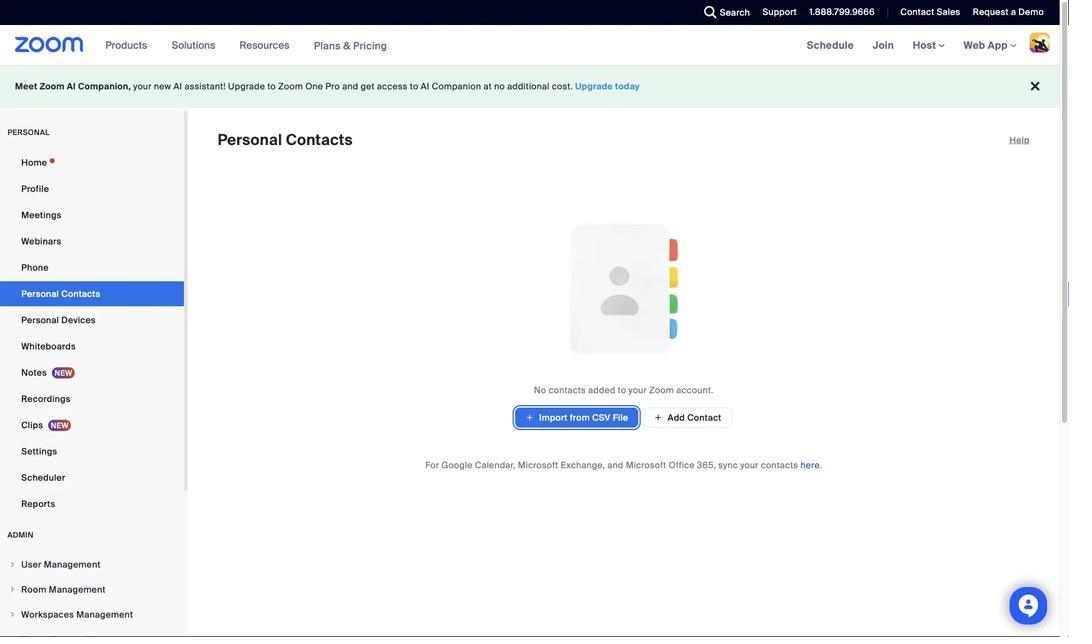 Task type: describe. For each thing, give the bounding box(es) containing it.
sales
[[937, 6, 960, 18]]

meetings navigation
[[797, 25, 1060, 66]]

import from csv file
[[539, 412, 628, 423]]

exchange,
[[561, 459, 605, 471]]

right image inside "room management" menu item
[[9, 586, 16, 594]]

host
[[913, 38, 939, 52]]

clips
[[21, 419, 43, 431]]

profile link
[[0, 176, 184, 201]]

access
[[377, 81, 408, 92]]

for
[[425, 459, 439, 471]]

join
[[873, 38, 894, 52]]

meetings
[[21, 209, 61, 221]]

calendar,
[[475, 459, 515, 471]]

zoom logo image
[[15, 37, 84, 53]]

phone link
[[0, 255, 184, 280]]

devices
[[61, 314, 96, 326]]

reports
[[21, 498, 55, 510]]

new
[[154, 81, 171, 92]]

workspaces management menu item
[[0, 603, 184, 627]]

profile picture image
[[1030, 33, 1050, 53]]

office
[[669, 459, 695, 471]]

personal for the personal contacts 'link'
[[21, 288, 59, 300]]

web app button
[[964, 38, 1016, 52]]

add
[[668, 412, 685, 423]]

one
[[305, 81, 323, 92]]

for google calendar, microsoft exchange, and microsoft office 365, sync your contacts here .
[[425, 459, 822, 471]]

search
[[720, 7, 750, 18]]

companion
[[432, 81, 481, 92]]

products
[[105, 38, 147, 52]]

your for to
[[629, 384, 647, 396]]

at
[[483, 81, 492, 92]]

plans & pricing
[[314, 39, 387, 52]]

clips link
[[0, 413, 184, 438]]

0 vertical spatial contact
[[900, 6, 934, 18]]

notes
[[21, 367, 47, 378]]

file
[[613, 412, 628, 423]]

plans
[[314, 39, 341, 52]]

whiteboards link
[[0, 334, 184, 359]]

contact sales
[[900, 6, 960, 18]]

host button
[[913, 38, 945, 52]]

workspaces management
[[21, 609, 133, 621]]

add contact button
[[643, 408, 732, 428]]

no
[[494, 81, 505, 92]]

products button
[[105, 25, 153, 65]]

from
[[570, 412, 590, 423]]

assistant!
[[185, 81, 226, 92]]

personal devices
[[21, 314, 96, 326]]

.
[[820, 459, 822, 471]]

webinars link
[[0, 229, 184, 254]]

user management
[[21, 559, 101, 570]]

right image for user management
[[9, 561, 16, 569]]

2 horizontal spatial zoom
[[649, 384, 674, 396]]

right image for workspaces management
[[9, 611, 16, 619]]

0 vertical spatial contacts
[[286, 130, 353, 150]]

sync
[[718, 459, 738, 471]]

add contact
[[668, 412, 721, 423]]

0 vertical spatial personal contacts
[[218, 130, 353, 150]]

pro
[[325, 81, 340, 92]]

room
[[21, 584, 47, 596]]

2 right image from the top
[[9, 636, 16, 637]]

3 ai from the left
[[421, 81, 429, 92]]

request
[[973, 6, 1009, 18]]

search button
[[695, 0, 753, 25]]

workspaces
[[21, 609, 74, 621]]

1.888.799.9666
[[809, 6, 875, 18]]

personal menu menu
[[0, 150, 184, 518]]

user
[[21, 559, 42, 570]]

added
[[588, 384, 615, 396]]

a
[[1011, 6, 1016, 18]]

upgrade today link
[[575, 81, 640, 92]]

management for room management
[[49, 584, 106, 596]]

here link
[[801, 459, 820, 471]]

personal
[[8, 128, 50, 137]]

pricing
[[353, 39, 387, 52]]

recordings link
[[0, 387, 184, 412]]

app
[[988, 38, 1008, 52]]

meet
[[15, 81, 37, 92]]

help link
[[1009, 130, 1030, 150]]

import
[[539, 412, 568, 423]]

1 upgrade from the left
[[228, 81, 265, 92]]

csv
[[592, 412, 610, 423]]

account.
[[676, 384, 713, 396]]

help
[[1009, 134, 1030, 146]]

meetings link
[[0, 203, 184, 228]]

whiteboards
[[21, 341, 76, 352]]

today
[[615, 81, 640, 92]]



Task type: locate. For each thing, give the bounding box(es) containing it.
support link
[[753, 0, 800, 25], [763, 6, 797, 18]]

contact left sales
[[900, 6, 934, 18]]

1 horizontal spatial add image
[[654, 412, 663, 423]]

upgrade
[[228, 81, 265, 92], [575, 81, 613, 92]]

ai
[[67, 81, 76, 92], [173, 81, 182, 92], [421, 81, 429, 92]]

1 horizontal spatial contacts
[[761, 459, 798, 471]]

1 vertical spatial right image
[[9, 611, 16, 619]]

right image inside user management menu item
[[9, 561, 16, 569]]

additional
[[507, 81, 550, 92]]

google
[[441, 459, 473, 471]]

contacts down one
[[286, 130, 353, 150]]

management
[[44, 559, 101, 570], [49, 584, 106, 596], [76, 609, 133, 621]]

0 horizontal spatial contact
[[687, 412, 721, 423]]

contacts left 'here' link
[[761, 459, 798, 471]]

2 upgrade from the left
[[575, 81, 613, 92]]

reports link
[[0, 492, 184, 517]]

settings
[[21, 446, 57, 457]]

webinars
[[21, 236, 61, 247]]

import from csv file button
[[515, 408, 638, 428]]

0 horizontal spatial your
[[133, 81, 152, 92]]

personal devices link
[[0, 308, 184, 333]]

1 horizontal spatial contacts
[[286, 130, 353, 150]]

and right exchange,
[[607, 459, 623, 471]]

no
[[534, 384, 546, 396]]

0 horizontal spatial contacts
[[549, 384, 586, 396]]

personal for personal devices link
[[21, 314, 59, 326]]

add image
[[525, 412, 534, 424], [654, 412, 663, 423]]

banner containing products
[[0, 25, 1060, 66]]

contacts up devices
[[61, 288, 100, 300]]

request a demo
[[973, 6, 1044, 18]]

management down "room management" menu item
[[76, 609, 133, 621]]

your left the new at the left top
[[133, 81, 152, 92]]

0 vertical spatial management
[[44, 559, 101, 570]]

your right added
[[629, 384, 647, 396]]

365,
[[697, 459, 716, 471]]

ai left companion
[[421, 81, 429, 92]]

2 ai from the left
[[173, 81, 182, 92]]

admin menu menu
[[0, 553, 184, 637]]

request a demo link
[[964, 0, 1060, 25], [973, 6, 1044, 18]]

1 horizontal spatial ai
[[173, 81, 182, 92]]

add image left add at bottom right
[[654, 412, 663, 423]]

0 vertical spatial right image
[[9, 561, 16, 569]]

management for workspaces management
[[76, 609, 133, 621]]

right image left workspaces
[[9, 611, 16, 619]]

upgrade right cost.
[[575, 81, 613, 92]]

1 vertical spatial contacts
[[761, 459, 798, 471]]

schedule link
[[797, 25, 863, 65]]

meet zoom ai companion, your new ai assistant! upgrade to zoom one pro and get access to ai companion at no additional cost. upgrade today
[[15, 81, 640, 92]]

0 vertical spatial your
[[133, 81, 152, 92]]

add image inside button
[[654, 412, 663, 423]]

banner
[[0, 25, 1060, 66]]

to right access
[[410, 81, 418, 92]]

resources button
[[240, 25, 295, 65]]

product information navigation
[[96, 25, 397, 66]]

1 vertical spatial your
[[629, 384, 647, 396]]

room management
[[21, 584, 106, 596]]

to
[[267, 81, 276, 92], [410, 81, 418, 92], [618, 384, 626, 396]]

1 horizontal spatial upgrade
[[575, 81, 613, 92]]

1 ai from the left
[[67, 81, 76, 92]]

0 vertical spatial and
[[342, 81, 358, 92]]

your for companion,
[[133, 81, 152, 92]]

and inside meet zoom ai companion, footer
[[342, 81, 358, 92]]

your right sync
[[740, 459, 759, 471]]

0 vertical spatial contacts
[[549, 384, 586, 396]]

0 horizontal spatial upgrade
[[228, 81, 265, 92]]

no contacts added to your zoom account.
[[534, 384, 713, 396]]

right image inside the workspaces management menu item
[[9, 611, 16, 619]]

right image
[[9, 561, 16, 569], [9, 611, 16, 619]]

1 vertical spatial contact
[[687, 412, 721, 423]]

menu item
[[0, 628, 184, 637]]

add image for import
[[525, 412, 534, 424]]

room management menu item
[[0, 578, 184, 602]]

0 horizontal spatial personal contacts
[[21, 288, 100, 300]]

recordings
[[21, 393, 71, 405]]

personal contacts inside 'link'
[[21, 288, 100, 300]]

microsoft left office
[[626, 459, 666, 471]]

right image left user
[[9, 561, 16, 569]]

1 vertical spatial management
[[49, 584, 106, 596]]

1 right image from the top
[[9, 561, 16, 569]]

1 vertical spatial personal
[[21, 288, 59, 300]]

user management menu item
[[0, 553, 184, 577]]

1 vertical spatial personal contacts
[[21, 288, 100, 300]]

2 horizontal spatial to
[[618, 384, 626, 396]]

2 vertical spatial management
[[76, 609, 133, 621]]

contacts inside 'link'
[[61, 288, 100, 300]]

zoom
[[40, 81, 65, 92], [278, 81, 303, 92], [649, 384, 674, 396]]

2 vertical spatial personal
[[21, 314, 59, 326]]

0 horizontal spatial contacts
[[61, 288, 100, 300]]

zoom left one
[[278, 81, 303, 92]]

0 horizontal spatial zoom
[[40, 81, 65, 92]]

notes link
[[0, 360, 184, 385]]

solutions button
[[172, 25, 221, 65]]

0 horizontal spatial to
[[267, 81, 276, 92]]

1 microsoft from the left
[[518, 459, 558, 471]]

&
[[343, 39, 350, 52]]

to down resources dropdown button
[[267, 81, 276, 92]]

admin
[[8, 530, 34, 540]]

zoom up add at bottom right
[[649, 384, 674, 396]]

and left 'get' on the left top
[[342, 81, 358, 92]]

phone
[[21, 262, 49, 273]]

add image left import
[[525, 412, 534, 424]]

your inside meet zoom ai companion, footer
[[133, 81, 152, 92]]

0 vertical spatial personal
[[218, 130, 282, 150]]

meet zoom ai companion, footer
[[0, 65, 1060, 108]]

solutions
[[172, 38, 215, 52]]

1 horizontal spatial personal contacts
[[218, 130, 353, 150]]

home link
[[0, 150, 184, 175]]

demo
[[1018, 6, 1044, 18]]

0 horizontal spatial and
[[342, 81, 358, 92]]

web
[[964, 38, 985, 52]]

to right added
[[618, 384, 626, 396]]

1 horizontal spatial to
[[410, 81, 418, 92]]

personal inside 'link'
[[21, 288, 59, 300]]

profile
[[21, 183, 49, 195]]

personal contacts
[[218, 130, 353, 150], [21, 288, 100, 300]]

0 horizontal spatial microsoft
[[518, 459, 558, 471]]

join link
[[863, 25, 903, 65]]

ai right the new at the left top
[[173, 81, 182, 92]]

personal contacts link
[[0, 281, 184, 307]]

settings link
[[0, 439, 184, 464]]

get
[[361, 81, 375, 92]]

contacts
[[286, 130, 353, 150], [61, 288, 100, 300]]

microsoft
[[518, 459, 558, 471], [626, 459, 666, 471]]

0 vertical spatial right image
[[9, 586, 16, 594]]

1.888.799.9666 button
[[800, 0, 878, 25], [809, 6, 875, 18]]

management up room management
[[44, 559, 101, 570]]

support
[[763, 6, 797, 18]]

1 horizontal spatial contact
[[900, 6, 934, 18]]

contact
[[900, 6, 934, 18], [687, 412, 721, 423]]

1 vertical spatial and
[[607, 459, 623, 471]]

2 vertical spatial your
[[740, 459, 759, 471]]

schedule
[[807, 38, 854, 52]]

scheduler link
[[0, 465, 184, 490]]

0 horizontal spatial add image
[[525, 412, 534, 424]]

web app
[[964, 38, 1008, 52]]

add image for add
[[654, 412, 663, 423]]

management up workspaces management
[[49, 584, 106, 596]]

contact right add at bottom right
[[687, 412, 721, 423]]

upgrade down "product information" navigation
[[228, 81, 265, 92]]

2 microsoft from the left
[[626, 459, 666, 471]]

1 vertical spatial contacts
[[61, 288, 100, 300]]

management inside menu item
[[49, 584, 106, 596]]

cost.
[[552, 81, 573, 92]]

here
[[801, 459, 820, 471]]

companion,
[[78, 81, 131, 92]]

your
[[133, 81, 152, 92], [629, 384, 647, 396], [740, 459, 759, 471]]

1 horizontal spatial microsoft
[[626, 459, 666, 471]]

ai left companion,
[[67, 81, 76, 92]]

add image inside 'import from csv file' button
[[525, 412, 534, 424]]

2 horizontal spatial your
[[740, 459, 759, 471]]

resources
[[240, 38, 289, 52]]

management for user management
[[44, 559, 101, 570]]

right image
[[9, 586, 16, 594], [9, 636, 16, 637]]

personal contacts down one
[[218, 130, 353, 150]]

1 vertical spatial right image
[[9, 636, 16, 637]]

1 horizontal spatial and
[[607, 459, 623, 471]]

0 horizontal spatial ai
[[67, 81, 76, 92]]

plans & pricing link
[[314, 39, 387, 52], [314, 39, 387, 52]]

contacts right the no
[[549, 384, 586, 396]]

personal contacts up personal devices at the left of page
[[21, 288, 100, 300]]

2 right image from the top
[[9, 611, 16, 619]]

1 right image from the top
[[9, 586, 16, 594]]

scheduler
[[21, 472, 65, 484]]

contact inside button
[[687, 412, 721, 423]]

home
[[21, 157, 47, 168]]

1 horizontal spatial your
[[629, 384, 647, 396]]

microsoft right calendar,
[[518, 459, 558, 471]]

2 horizontal spatial ai
[[421, 81, 429, 92]]

contacts
[[549, 384, 586, 396], [761, 459, 798, 471]]

zoom right meet
[[40, 81, 65, 92]]

1 horizontal spatial zoom
[[278, 81, 303, 92]]



Task type: vqa. For each thing, say whether or not it's contained in the screenshot.
'Weekly Schedule' Element
no



